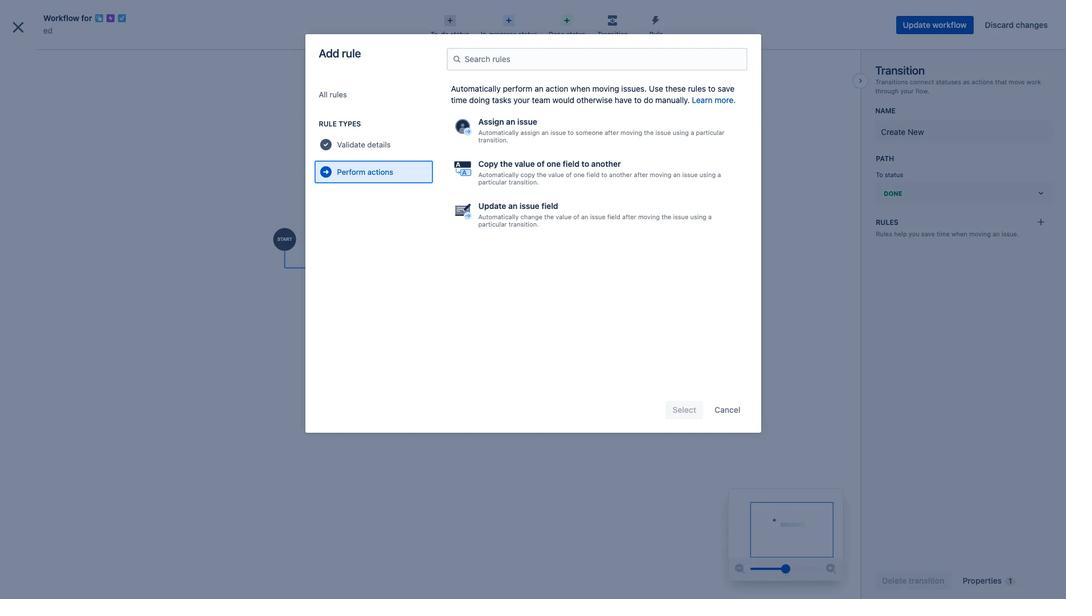 Task type: locate. For each thing, give the bounding box(es) containing it.
1 vertical spatial particular
[[478, 178, 507, 186]]

1 horizontal spatial of
[[566, 171, 572, 178]]

after inside update an issue field automatically change the value of an issue field after moving the issue using a particular transition.
[[622, 213, 636, 221]]

actions down details
[[368, 168, 393, 177]]

to left the someone
[[568, 129, 574, 136]]

when up otherwise
[[571, 84, 590, 93]]

details
[[367, 140, 391, 149]]

create
[[881, 127, 906, 137]]

more
[[715, 95, 734, 105]]

new
[[908, 127, 924, 137]]

banner
[[0, 0, 1066, 32]]

1 vertical spatial your
[[514, 95, 530, 105]]

moving
[[593, 84, 619, 93], [621, 129, 642, 136], [650, 171, 672, 178], [638, 213, 660, 221], [969, 230, 991, 238]]

update inside button
[[903, 20, 931, 30]]

transitions
[[876, 78, 908, 85]]

rule right transition popup button at the right top of page
[[650, 30, 663, 38]]

automatically inside copy the value of one field to another automatically copy the value of one field to another after moving an issue using a particular transition.
[[478, 171, 519, 178]]

1 horizontal spatial done
[[884, 190, 903, 197]]

1 vertical spatial actions
[[368, 168, 393, 177]]

the
[[644, 129, 654, 136], [500, 159, 513, 169], [537, 171, 547, 178], [544, 213, 554, 221], [662, 213, 671, 221]]

discard changes button
[[978, 16, 1055, 34]]

your inside transition transitions connect statuses as actions that move work through your flow.
[[901, 87, 914, 94]]

moving inside the transition dialog
[[969, 230, 991, 238]]

2 horizontal spatial of
[[573, 213, 579, 221]]

issues.
[[621, 84, 647, 93]]

rule
[[650, 30, 663, 38], [319, 120, 337, 128]]

update left workflow
[[903, 20, 931, 30]]

automatically inside assign an issue automatically assign an issue to someone after moving the issue using a particular transition.
[[478, 129, 519, 136]]

0 vertical spatial particular
[[696, 129, 725, 136]]

rules up help
[[876, 218, 899, 227]]

0 vertical spatial ed
[[43, 26, 53, 35]]

1
[[1009, 577, 1012, 586]]

transition. inside update an issue field automatically change the value of an issue field after moving the issue using a particular transition.
[[509, 221, 539, 228]]

1 vertical spatial do
[[644, 95, 653, 105]]

of right copy
[[566, 171, 572, 178]]

1 horizontal spatial rule
[[650, 30, 663, 38]]

0 horizontal spatial time
[[451, 95, 467, 105]]

save up more
[[718, 84, 735, 93]]

create new
[[881, 127, 924, 137]]

0 vertical spatial actions
[[972, 78, 994, 85]]

another down assign an issue automatically assign an issue to someone after moving the issue using a particular transition.
[[591, 159, 621, 169]]

1 vertical spatial save
[[921, 230, 935, 238]]

1 horizontal spatial one
[[574, 171, 585, 178]]

your left flow.
[[901, 87, 914, 94]]

1 horizontal spatial save
[[921, 230, 935, 238]]

1 horizontal spatial rules
[[688, 84, 706, 93]]

0 vertical spatial done
[[549, 30, 565, 38]]

time
[[451, 95, 467, 105], [937, 230, 950, 238]]

0 horizontal spatial save
[[718, 84, 735, 93]]

in-progress status button
[[475, 11, 543, 39]]

update
[[903, 20, 931, 30], [478, 201, 506, 211]]

particular left change
[[478, 221, 507, 228]]

1 vertical spatial value
[[548, 171, 564, 178]]

done status
[[549, 30, 586, 38]]

1 vertical spatial ed
[[34, 50, 44, 59]]

use
[[649, 84, 663, 93]]

perform actions button
[[314, 161, 433, 184]]

rules right all
[[330, 90, 347, 99]]

status up search rules text box
[[567, 30, 586, 38]]

transition up transitions
[[876, 64, 925, 77]]

you
[[909, 230, 920, 238]]

a
[[691, 129, 694, 136], [718, 171, 721, 178], [708, 213, 712, 221]]

actions inside perform actions button
[[368, 168, 393, 177]]

done inside popup button
[[549, 30, 565, 38]]

0 horizontal spatial when
[[571, 84, 590, 93]]

particular
[[696, 129, 725, 136], [478, 178, 507, 186], [478, 221, 507, 228]]

0 vertical spatial of
[[537, 159, 545, 169]]

0 horizontal spatial a
[[691, 129, 694, 136]]

update an issue field automatically change the value of an issue field after moving the issue using a particular transition.
[[478, 201, 712, 228]]

your inside automatically perform an action when moving issues. use these rules to save time doing tasks your team would otherwise have to do manually.
[[514, 95, 530, 105]]

jira software image
[[30, 9, 106, 23], [30, 9, 106, 23]]

an
[[535, 84, 544, 93], [506, 117, 515, 127], [542, 129, 549, 136], [673, 171, 681, 178], [508, 201, 518, 211], [581, 213, 588, 221], [993, 230, 1000, 238]]

open image
[[1035, 186, 1048, 200]]

connect
[[910, 78, 934, 85]]

0 vertical spatial your
[[901, 87, 914, 94]]

1 vertical spatial done
[[884, 190, 903, 197]]

done right in-progress status at the top
[[549, 30, 565, 38]]

automatically
[[451, 84, 501, 93], [478, 129, 519, 136], [478, 171, 519, 178], [478, 213, 519, 221]]

transition. down assign
[[478, 136, 509, 144]]

to-do status
[[431, 30, 470, 38]]

1 vertical spatial using
[[700, 171, 716, 178]]

your down perform
[[514, 95, 530, 105]]

filter rules group
[[314, 83, 433, 188]]

0 vertical spatial when
[[571, 84, 590, 93]]

add rule dialog
[[305, 34, 761, 433]]

1 vertical spatial after
[[634, 171, 648, 178]]

1 vertical spatial transition
[[876, 64, 925, 77]]

1 vertical spatial when
[[952, 230, 968, 238]]

rules up learn
[[688, 84, 706, 93]]

2 vertical spatial transition.
[[509, 221, 539, 228]]

of right change
[[573, 213, 579, 221]]

your
[[901, 87, 914, 94], [514, 95, 530, 105]]

field down copy the value of one field to another automatically copy the value of one field to another after moving an issue using a particular transition. on the top of the page
[[608, 213, 621, 221]]

rules for rules help you save time when moving an issue.
[[876, 230, 893, 238]]

transition
[[598, 30, 628, 38], [876, 64, 925, 77]]

action
[[546, 84, 568, 93]]

do inside automatically perform an action when moving issues. use these rules to save time doing tasks your team would otherwise have to do manually.
[[644, 95, 653, 105]]

to
[[708, 84, 716, 93], [634, 95, 642, 105], [568, 129, 574, 136], [582, 159, 589, 169], [601, 171, 607, 178]]

update for update workflow
[[903, 20, 931, 30]]

field down the someone
[[563, 159, 580, 169]]

perform
[[503, 84, 533, 93]]

rules for rules
[[876, 218, 899, 227]]

0 vertical spatial update
[[903, 20, 931, 30]]

of
[[537, 159, 545, 169], [566, 171, 572, 178], [573, 213, 579, 221]]

moving inside automatically perform an action when moving issues. use these rules to save time doing tasks your team would otherwise have to do manually.
[[593, 84, 619, 93]]

1 horizontal spatial actions
[[972, 78, 994, 85]]

transition. up change
[[509, 178, 539, 186]]

to
[[876, 171, 883, 179]]

0 vertical spatial a
[[691, 129, 694, 136]]

do down 'use'
[[644, 95, 653, 105]]

transition up search rules text box
[[598, 30, 628, 38]]

particular inside update an issue field automatically change the value of an issue field after moving the issue using a particular transition.
[[478, 221, 507, 228]]

transition dialog
[[0, 0, 1066, 600]]

done for done
[[884, 190, 903, 197]]

an inside dialog
[[993, 230, 1000, 238]]

1 vertical spatial rules
[[876, 230, 893, 238]]

through
[[876, 87, 899, 94]]

1 rules from the top
[[876, 218, 899, 227]]

time inside automatically perform an action when moving issues. use these rules to save time doing tasks your team would otherwise have to do manually.
[[451, 95, 467, 105]]

ed down ed link
[[34, 50, 44, 59]]

0 vertical spatial rules
[[876, 218, 899, 227]]

time right you
[[937, 230, 950, 238]]

1 vertical spatial update
[[478, 201, 506, 211]]

ed
[[43, 26, 53, 35], [34, 50, 44, 59]]

someone
[[576, 129, 603, 136]]

moving inside update an issue field automatically change the value of an issue field after moving the issue using a particular transition.
[[638, 213, 660, 221]]

update for update an issue field automatically change the value of an issue field after moving the issue using a particular transition.
[[478, 201, 506, 211]]

update inside update an issue field automatically change the value of an issue field after moving the issue using a particular transition.
[[478, 201, 506, 211]]

validate details button
[[314, 133, 433, 156]]

Search field
[[850, 7, 964, 25]]

0 vertical spatial time
[[451, 95, 467, 105]]

changes
[[1016, 20, 1048, 30]]

time left doing
[[451, 95, 467, 105]]

zoom out image
[[734, 563, 747, 576]]

of down the assign
[[537, 159, 545, 169]]

a inside update an issue field automatically change the value of an issue field after moving the issue using a particular transition.
[[708, 213, 712, 221]]

1 vertical spatial a
[[718, 171, 721, 178]]

0 vertical spatial do
[[441, 30, 449, 38]]

automatically down copy
[[478, 171, 519, 178]]

issue
[[517, 117, 537, 127], [551, 129, 566, 136], [656, 129, 671, 136], [682, 171, 698, 178], [520, 201, 540, 211], [590, 213, 606, 221], [673, 213, 689, 221]]

value right copy
[[548, 171, 564, 178]]

after
[[605, 129, 619, 136], [634, 171, 648, 178], [622, 213, 636, 221]]

ed down workflow at left
[[43, 26, 53, 35]]

0 horizontal spatial do
[[441, 30, 449, 38]]

1 vertical spatial time
[[937, 230, 950, 238]]

learn
[[692, 95, 713, 105]]

when down 'to status' element
[[952, 230, 968, 238]]

0 vertical spatial rule
[[650, 30, 663, 38]]

1 horizontal spatial your
[[901, 87, 914, 94]]

actions
[[972, 78, 994, 85], [368, 168, 393, 177]]

another up update an issue field automatically change the value of an issue field after moving the issue using a particular transition.
[[609, 171, 632, 178]]

an inside copy the value of one field to another automatically copy the value of one field to another after moving an issue using a particular transition.
[[673, 171, 681, 178]]

0 horizontal spatial actions
[[368, 168, 393, 177]]

2 vertical spatial value
[[556, 213, 572, 221]]

1 horizontal spatial when
[[952, 230, 968, 238]]

to inside assign an issue automatically assign an issue to someone after moving the issue using a particular transition.
[[568, 129, 574, 136]]

automatically up doing
[[451, 84, 501, 93]]

2 vertical spatial of
[[573, 213, 579, 221]]

done
[[549, 30, 565, 38], [884, 190, 903, 197]]

help
[[894, 230, 907, 238]]

1 horizontal spatial time
[[937, 230, 950, 238]]

update workflow
[[903, 20, 967, 30]]

0 vertical spatial save
[[718, 84, 735, 93]]

transition inside transition transitions connect statuses as actions that move work through your flow.
[[876, 64, 925, 77]]

0 horizontal spatial update
[[478, 201, 506, 211]]

0 horizontal spatial done
[[549, 30, 565, 38]]

particular down copy
[[478, 178, 507, 186]]

when inside automatically perform an action when moving issues. use these rules to save time doing tasks your team would otherwise have to do manually.
[[571, 84, 590, 93]]

properties
[[963, 576, 1002, 586]]

1 horizontal spatial do
[[644, 95, 653, 105]]

rule inside group
[[319, 120, 337, 128]]

0 vertical spatial transition
[[598, 30, 628, 38]]

actions right as
[[972, 78, 994, 85]]

do left in-
[[441, 30, 449, 38]]

all rules button
[[314, 83, 433, 106]]

save inside the transition dialog
[[921, 230, 935, 238]]

automatically down assign
[[478, 129, 519, 136]]

1 horizontal spatial update
[[903, 20, 931, 30]]

done inside 'to status' element
[[884, 190, 903, 197]]

particular inside copy the value of one field to another automatically copy the value of one field to another after moving an issue using a particular transition.
[[478, 178, 507, 186]]

workflow
[[933, 20, 967, 30]]

1 horizontal spatial a
[[708, 213, 712, 221]]

perform actions
[[337, 168, 393, 177]]

0 horizontal spatial rule
[[319, 120, 337, 128]]

0 vertical spatial transition.
[[478, 136, 509, 144]]

transition inside popup button
[[598, 30, 628, 38]]

1 horizontal spatial transition
[[876, 64, 925, 77]]

2 vertical spatial using
[[690, 213, 707, 221]]

another
[[591, 159, 621, 169], [609, 171, 632, 178]]

done down the to status
[[884, 190, 903, 197]]

save
[[718, 84, 735, 93], [921, 230, 935, 238]]

0 horizontal spatial rules
[[330, 90, 347, 99]]

rule left types
[[319, 120, 337, 128]]

0 horizontal spatial transition
[[598, 30, 628, 38]]

perform
[[337, 168, 366, 177]]

2 horizontal spatial a
[[718, 171, 721, 178]]

0 horizontal spatial your
[[514, 95, 530, 105]]

1 vertical spatial transition.
[[509, 178, 539, 186]]

particular inside assign an issue automatically assign an issue to someone after moving the issue using a particular transition.
[[696, 129, 725, 136]]

rule inside popup button
[[650, 30, 663, 38]]

update down copy
[[478, 201, 506, 211]]

particular down learn more link
[[696, 129, 725, 136]]

do
[[441, 30, 449, 38], [644, 95, 653, 105]]

2 vertical spatial particular
[[478, 221, 507, 228]]

rules
[[688, 84, 706, 93], [330, 90, 347, 99]]

close workflow editor image
[[9, 18, 27, 36]]

value right change
[[556, 213, 572, 221]]

2 vertical spatial after
[[622, 213, 636, 221]]

transition for transition
[[598, 30, 628, 38]]

2 vertical spatial a
[[708, 213, 712, 221]]

1 vertical spatial rule
[[319, 120, 337, 128]]

path
[[876, 155, 894, 163]]

transition. down copy
[[509, 221, 539, 228]]

using inside copy the value of one field to another automatically copy the value of one field to another after moving an issue using a particular transition.
[[700, 171, 716, 178]]

using
[[673, 129, 689, 136], [700, 171, 716, 178], [690, 213, 707, 221]]

field up change
[[542, 201, 558, 211]]

to up learn more link
[[708, 84, 716, 93]]

rules left help
[[876, 230, 893, 238]]

otherwise
[[577, 95, 613, 105]]

2 rules from the top
[[876, 230, 893, 238]]

rules inside automatically perform an action when moving issues. use these rules to save time doing tasks your team would otherwise have to do manually.
[[688, 84, 706, 93]]

transition for transition transitions connect statuses as actions that move work through your flow.
[[876, 64, 925, 77]]

the inside assign an issue automatically assign an issue to someone after moving the issue using a particular transition.
[[644, 129, 654, 136]]

rule types group
[[314, 111, 433, 188]]

value up copy
[[515, 159, 535, 169]]

automatically left change
[[478, 213, 519, 221]]

rule for rule types
[[319, 120, 337, 128]]

group
[[5, 209, 132, 270], [5, 209, 132, 240], [5, 240, 132, 270]]

0 vertical spatial after
[[605, 129, 619, 136]]

save right you
[[921, 230, 935, 238]]

when
[[571, 84, 590, 93], [952, 230, 968, 238]]

field up update an issue field automatically change the value of an issue field after moving the issue using a particular transition.
[[587, 171, 600, 178]]

0 horizontal spatial one
[[547, 159, 561, 169]]

0 vertical spatial using
[[673, 129, 689, 136]]

actions inside transition transitions connect statuses as actions that move work through your flow.
[[972, 78, 994, 85]]



Task type: describe. For each thing, give the bounding box(es) containing it.
assign an issue automatically assign an issue to someone after moving the issue using a particular transition.
[[478, 117, 725, 144]]

rule for rule
[[650, 30, 663, 38]]

transition. inside assign an issue automatically assign an issue to someone after moving the issue using a particular transition.
[[478, 136, 509, 144]]

0 vertical spatial one
[[547, 159, 561, 169]]

done status button
[[543, 11, 591, 39]]

learn more link
[[692, 95, 734, 105]]

to up update an issue field automatically change the value of an issue field after moving the issue using a particular transition.
[[601, 171, 607, 178]]

a inside copy the value of one field to another automatically copy the value of one field to another after moving an issue using a particular transition.
[[718, 171, 721, 178]]

status right to
[[885, 171, 903, 179]]

.
[[734, 95, 736, 105]]

change
[[521, 213, 543, 221]]

issue inside copy the value of one field to another automatically copy the value of one field to another after moving an issue using a particular transition.
[[682, 171, 698, 178]]

add
[[319, 47, 339, 60]]

rule types
[[319, 120, 361, 128]]

in-progress status
[[481, 30, 537, 38]]

add rule image
[[1037, 218, 1046, 227]]

all
[[319, 90, 328, 99]]

1 vertical spatial of
[[566, 171, 572, 178]]

copy the value of one field to another automatically copy the value of one field to another after moving an issue using a particular transition.
[[478, 159, 721, 186]]

progress
[[490, 30, 517, 38]]

update workflow button
[[896, 16, 974, 34]]

discard
[[985, 20, 1014, 30]]

to down the someone
[[582, 159, 589, 169]]

0 horizontal spatial of
[[537, 159, 545, 169]]

issue.
[[1002, 230, 1019, 238]]

you're in the workflow viewfinder, use the arrow keys to move it element
[[729, 490, 843, 558]]

assign
[[521, 129, 540, 136]]

automatically perform an action when moving issues. use these rules to save time doing tasks your team would otherwise have to do manually.
[[451, 84, 735, 105]]

manually.
[[655, 95, 690, 105]]

team
[[532, 95, 551, 105]]

workflow for
[[43, 13, 92, 23]]

in-
[[481, 30, 490, 38]]

work
[[1027, 78, 1041, 85]]

of inside update an issue field automatically change the value of an issue field after moving the issue using a particular transition.
[[573, 213, 579, 221]]

after inside assign an issue automatically assign an issue to someone after moving the issue using a particular transition.
[[605, 129, 619, 136]]

do inside "to-do status" popup button
[[441, 30, 449, 38]]

automatically inside automatically perform an action when moving issues. use these rules to save time doing tasks your team would otherwise have to do manually.
[[451, 84, 501, 93]]

a inside assign an issue automatically assign an issue to someone after moving the issue using a particular transition.
[[691, 129, 694, 136]]

doing
[[469, 95, 490, 105]]

assign
[[478, 117, 504, 127]]

that
[[995, 78, 1007, 85]]

tasks
[[492, 95, 512, 105]]

learn more .
[[692, 95, 736, 105]]

rules inside all rules button
[[330, 90, 347, 99]]

transition transitions connect statuses as actions that move work through your flow.
[[876, 64, 1041, 94]]

0 vertical spatial another
[[591, 159, 621, 169]]

done for done status
[[549, 30, 565, 38]]

select a rule element
[[447, 111, 747, 235]]

copy
[[478, 159, 498, 169]]

flow.
[[916, 87, 930, 94]]

to status element
[[876, 182, 1053, 205]]

status right progress
[[518, 30, 537, 38]]

moving inside assign an issue automatically assign an issue to someone after moving the issue using a particular transition.
[[621, 129, 642, 136]]

status right to-
[[450, 30, 470, 38]]

1 vertical spatial another
[[609, 171, 632, 178]]

to status
[[876, 171, 903, 179]]

workflow
[[43, 13, 79, 23]]

to down issues.
[[634, 95, 642, 105]]

using inside update an issue field automatically change the value of an issue field after moving the issue using a particular transition.
[[690, 213, 707, 221]]

to-do status button
[[425, 11, 475, 39]]

move
[[1009, 78, 1025, 85]]

to-
[[431, 30, 441, 38]]

these
[[666, 84, 686, 93]]

when inside the transition dialog
[[952, 230, 968, 238]]

Zoom level range field
[[751, 558, 821, 581]]

zoom in image
[[825, 563, 839, 576]]

statuses
[[936, 78, 961, 85]]

transition. inside copy the value of one field to another automatically copy the value of one field to another after moving an issue using a particular transition.
[[509, 178, 539, 186]]

types
[[339, 120, 361, 128]]

cancel button
[[708, 401, 747, 419]]

discard changes
[[985, 20, 1048, 30]]

name
[[876, 107, 896, 115]]

primary element
[[7, 0, 850, 32]]

an inside automatically perform an action when moving issues. use these rules to save time doing tasks your team would otherwise have to do manually.
[[535, 84, 544, 93]]

ed link
[[43, 24, 53, 38]]

0 vertical spatial value
[[515, 159, 535, 169]]

as
[[963, 78, 970, 85]]

after inside copy the value of one field to another automatically copy the value of one field to another after moving an issue using a particular transition.
[[634, 171, 648, 178]]

time inside the transition dialog
[[937, 230, 950, 238]]

all rules
[[319, 90, 347, 99]]

save inside automatically perform an action when moving issues. use these rules to save time doing tasks your team would otherwise have to do manually.
[[718, 84, 735, 93]]

copy
[[521, 171, 535, 178]]

for
[[81, 13, 92, 23]]

Search rules text field
[[461, 49, 742, 70]]

validate
[[337, 140, 365, 149]]

rules help you save time when moving an issue.
[[876, 230, 1019, 238]]

using inside assign an issue automatically assign an issue to someone after moving the issue using a particular transition.
[[673, 129, 689, 136]]

cancel
[[715, 405, 741, 415]]

add rule
[[319, 47, 361, 60]]

rule
[[342, 47, 361, 60]]

rule button
[[635, 11, 678, 39]]

would
[[553, 95, 575, 105]]

1 vertical spatial one
[[574, 171, 585, 178]]

ed inside the transition dialog
[[43, 26, 53, 35]]

transition button
[[591, 11, 635, 39]]

validate details
[[337, 140, 391, 149]]

automatically inside update an issue field automatically change the value of an issue field after moving the issue using a particular transition.
[[478, 213, 519, 221]]

moving inside copy the value of one field to another automatically copy the value of one field to another after moving an issue using a particular transition.
[[650, 171, 672, 178]]

value inside update an issue field automatically change the value of an issue field after moving the issue using a particular transition.
[[556, 213, 572, 221]]

have
[[615, 95, 632, 105]]



Task type: vqa. For each thing, say whether or not it's contained in the screenshot.
done for Done
yes



